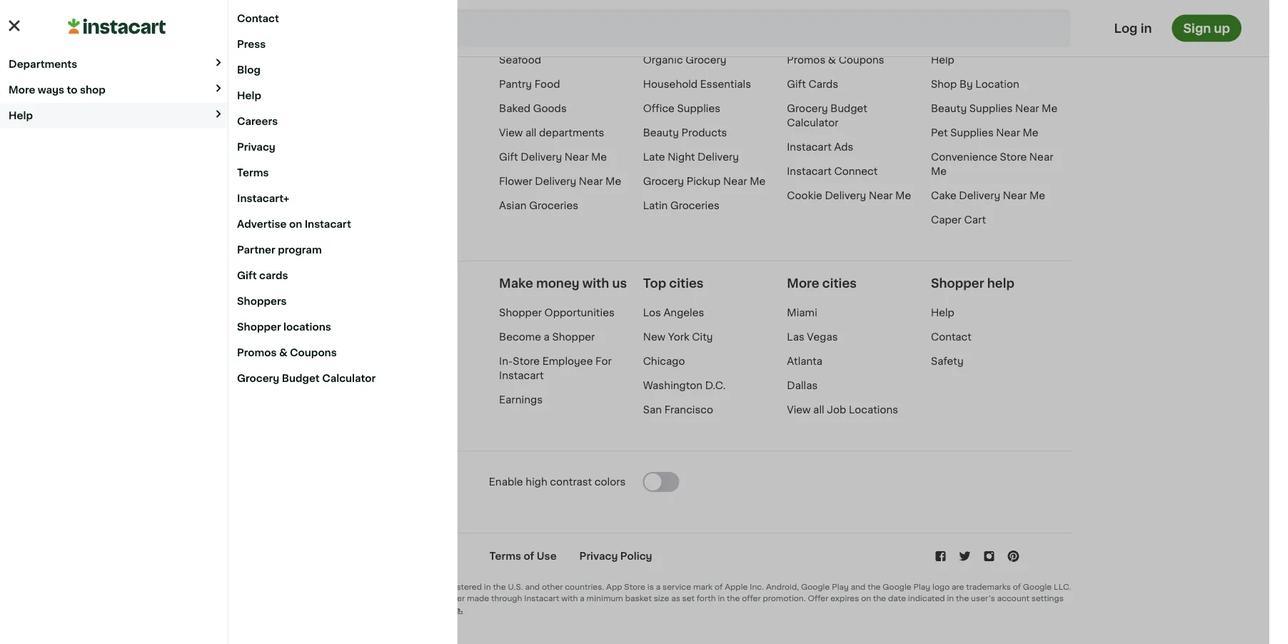 Task type: describe. For each thing, give the bounding box(es) containing it.
inc.
[[750, 583, 764, 591]]

view more details here. link
[[367, 606, 463, 614]]

chicago link
[[643, 356, 685, 366]]

date
[[889, 595, 907, 602]]

main menu dialog
[[0, 0, 1271, 644]]

washington
[[643, 381, 703, 391]]

caper
[[931, 215, 962, 225]]

cities for more cities
[[823, 277, 857, 290]]

beauty supplies near me
[[931, 103, 1058, 113]]

ios link
[[246, 306, 265, 320]]

locations
[[849, 405, 899, 415]]

beauty for beauty supplies near me
[[931, 103, 967, 113]]

beauty products
[[643, 128, 728, 138]]

instacart up cookie in the top of the page
[[787, 166, 832, 176]]

shop by location
[[931, 79, 1020, 89]]

angeles
[[664, 308, 705, 318]]

near for pet supplies near me
[[997, 128, 1021, 138]]

more for more ways to shop
[[9, 85, 35, 95]]

1 vertical spatial contact
[[931, 332, 972, 342]]

household
[[643, 79, 698, 89]]

terms inside apple and the apple logo are trademarks of apple inc., registered in the u.s. and other countries. app store is a service mark of apple inc. android, google play and the google play logo are trademarks of google llc. terms for free delivery (first order): offer valid on first order made through instacart with a minimum basket size as set forth in the offer promotion. offer expires on the date indicated in the user's account settings or displayed in the offer promotion.
[[226, 595, 250, 602]]

set
[[683, 595, 695, 602]]

terms for terms
[[237, 168, 269, 178]]

connect
[[835, 166, 878, 176]]

delivery up grocery pickup near me link
[[698, 152, 739, 162]]

grocery up household essentials at top right
[[686, 55, 727, 65]]

1 vertical spatial grocery budget calculator link
[[229, 366, 457, 391]]

delivery for gift delivery near me
[[521, 152, 562, 162]]

0 horizontal spatial offer
[[301, 606, 320, 614]]

with inside apple and the apple logo are trademarks of apple inc., registered in the u.s. and other countries. app store is a service mark of apple inc. android, google play and the google play logo are trademarks of google llc. terms for free delivery (first order): offer valid on first order made through instacart with a minimum basket size as set forth in the offer promotion. offer expires on the date indicated in the user's account settings or displayed in the offer promotion.
[[562, 595, 578, 602]]

shopper locations
[[237, 322, 331, 332]]

instacart up instacart connect link
[[787, 142, 832, 152]]

shopper opportunities link
[[499, 308, 615, 318]]

gift cards
[[237, 271, 288, 281]]

instagram image
[[983, 549, 997, 563]]

calculator inside grocery budget calculator
[[787, 118, 839, 128]]

1 horizontal spatial &
[[829, 55, 837, 65]]

office
[[643, 103, 675, 113]]

all for job
[[814, 405, 825, 415]]

convenience store near me
[[931, 152, 1054, 176]]

of left use
[[524, 551, 535, 561]]

2 play from the left
[[914, 583, 931, 591]]

shopper locations link
[[229, 314, 457, 340]]

household essentials
[[643, 79, 752, 89]]

top cities
[[643, 277, 704, 290]]

a down shopper opportunities link
[[544, 332, 550, 342]]

me for gift delivery near me
[[592, 152, 607, 162]]

las vegas link
[[787, 332, 838, 342]]

instacart connect
[[787, 166, 878, 176]]

pinterest image
[[1007, 549, 1021, 563]]

2 vertical spatial help link
[[931, 308, 955, 318]]

partner
[[237, 245, 276, 255]]

more ways to shop button
[[0, 77, 228, 103]]

pantry food
[[499, 79, 560, 89]]

user's
[[972, 595, 996, 602]]

help button
[[0, 103, 228, 128]]

gift delivery near me link
[[499, 152, 607, 162]]

sign
[[1184, 22, 1212, 34]]

valid
[[394, 595, 412, 602]]

me for beauty supplies near me
[[1042, 103, 1058, 113]]

android play store logo image
[[282, 307, 293, 318]]

near for gift delivery near me
[[565, 152, 589, 162]]

2 are from the left
[[952, 583, 965, 591]]

vegas
[[808, 332, 838, 342]]

essentials
[[701, 79, 752, 89]]

legal
[[226, 550, 260, 562]]

shopper for shopper help
[[931, 277, 985, 290]]

2 apple from the left
[[283, 583, 306, 591]]

view for view all job locations
[[787, 405, 811, 415]]

in right forth
[[718, 595, 725, 602]]

apple and the apple logo are trademarks of apple inc., registered in the u.s. and other countries. app store is a service mark of apple inc. android, google play and the google play logo are trademarks of google llc. terms for free delivery (first order): offer valid on first order made through instacart with a minimum basket size as set forth in the offer promotion. offer expires on the date indicated in the user's account settings or displayed in the offer promotion.
[[226, 583, 1072, 614]]

make
[[499, 277, 533, 290]]

privacy policy link
[[580, 551, 653, 561]]

latin
[[643, 201, 668, 211]]

1 trademarks from the left
[[342, 583, 386, 591]]

1 vertical spatial blog link
[[229, 57, 457, 83]]

1 horizontal spatial coupons
[[839, 55, 885, 65]]

help up the shop
[[931, 55, 955, 65]]

1 vertical spatial promos & coupons link
[[229, 340, 457, 366]]

me for grocery pickup near me
[[750, 176, 766, 186]]

minimum
[[587, 595, 624, 602]]

0 vertical spatial contact link
[[229, 6, 457, 31]]

in-
[[499, 356, 513, 366]]

(first
[[319, 595, 340, 602]]

inc.,
[[424, 583, 440, 591]]

caper cart link
[[931, 215, 987, 225]]

accessibility
[[226, 476, 307, 488]]

0 vertical spatial blog
[[931, 6, 954, 16]]

help down shopper help
[[931, 308, 955, 318]]

miami
[[787, 308, 818, 318]]

or
[[226, 606, 234, 614]]

departments button
[[0, 51, 228, 77]]

departments
[[539, 128, 605, 138]]

delivery for flower delivery near me
[[535, 176, 577, 186]]

earnings
[[499, 395, 543, 405]]

a down countries.
[[580, 595, 585, 602]]

a up the shoppers
[[281, 277, 289, 290]]

me for flower delivery near me
[[606, 176, 622, 186]]

advertise
[[237, 219, 287, 229]]

1 logo from the left
[[308, 583, 325, 591]]

of up account
[[1013, 583, 1022, 591]]

0 vertical spatial promos & coupons
[[787, 55, 885, 65]]

instacart inside advertise on instacart link
[[305, 219, 351, 229]]

in right the indicated
[[948, 595, 955, 602]]

2 trademarks from the left
[[967, 583, 1011, 591]]

frozen
[[643, 6, 677, 16]]

new york city
[[643, 332, 713, 342]]

all for departments
[[526, 128, 537, 138]]

cookie delivery near me
[[787, 191, 912, 201]]

0 vertical spatial help link
[[931, 55, 955, 65]]

expires
[[831, 595, 860, 602]]

0 horizontal spatial promotion.
[[322, 606, 365, 614]]

1 horizontal spatial promotion.
[[763, 595, 806, 602]]

partner program
[[237, 245, 322, 255]]

me for cake delivery near me
[[1030, 191, 1046, 201]]

1 horizontal spatial offer
[[742, 595, 761, 602]]

careers
[[237, 116, 278, 126]]

near for cookie delivery near me
[[869, 191, 893, 201]]

delivery for cookie delivery near me
[[825, 191, 867, 201]]

careers link
[[229, 109, 457, 134]]

gift for gift cards
[[237, 271, 257, 281]]

near for beauty supplies near me
[[1016, 103, 1040, 113]]

for
[[252, 595, 263, 602]]

near for cake delivery near me
[[1004, 191, 1028, 201]]

dallas link
[[787, 381, 818, 391]]

cake delivery near me
[[931, 191, 1046, 201]]

in up made
[[484, 583, 491, 591]]

basket
[[626, 595, 652, 602]]

help up careers
[[237, 91, 261, 101]]

meat
[[499, 6, 525, 16]]

shopper down program at the top of page
[[292, 277, 345, 290]]

1 offer from the left
[[372, 595, 392, 602]]

1 vertical spatial help link
[[229, 83, 457, 109]]

blog inside the main menu dialog
[[237, 65, 261, 75]]

view for view more details here.
[[367, 606, 387, 614]]

delivery for cake delivery near me
[[960, 191, 1001, 201]]

cart
[[965, 215, 987, 225]]

ways
[[38, 85, 64, 95]]

1 horizontal spatial promos & coupons link
[[787, 55, 885, 65]]

1 horizontal spatial grocery budget calculator link
[[787, 103, 868, 128]]

terms link
[[229, 160, 457, 186]]

los
[[643, 308, 661, 318]]

ads
[[835, 142, 854, 152]]

shopper help
[[931, 277, 1015, 290]]

here.
[[442, 606, 463, 614]]

privacy for privacy
[[237, 142, 276, 152]]

me for convenience store near me
[[931, 166, 947, 176]]

2 and from the left
[[525, 583, 540, 591]]

late
[[643, 152, 666, 162]]

supplies for supplies
[[970, 103, 1013, 113]]

in inside log in button
[[1141, 22, 1153, 34]]

order
[[444, 595, 465, 602]]

latin groceries
[[643, 201, 720, 211]]

high
[[526, 477, 548, 487]]

mark
[[694, 583, 713, 591]]

1 horizontal spatial on
[[414, 595, 424, 602]]

terms of use
[[490, 551, 557, 561]]

as
[[672, 595, 681, 602]]

0 vertical spatial blog link
[[931, 6, 954, 16]]

instacart home image
[[51, 18, 159, 35]]

contrast
[[550, 477, 592, 487]]

instacart ads
[[787, 142, 854, 152]]

a right "is"
[[656, 583, 661, 591]]

pantry food link
[[499, 79, 560, 89]]

store inside apple and the apple logo are trademarks of apple inc., registered in the u.s. and other countries. app store is a service mark of apple inc. android, google play and the google play logo are trademarks of google llc. terms for free delivery (first order): offer valid on first order made through instacart with a minimum basket size as set forth in the offer promotion. offer expires on the date indicated in the user's account settings or displayed in the offer promotion.
[[625, 583, 646, 591]]

free
[[265, 595, 283, 602]]

departments
[[9, 59, 77, 69]]

seafood
[[499, 55, 542, 65]]

convenience
[[931, 152, 998, 162]]



Task type: locate. For each thing, give the bounding box(es) containing it.
delivery down connect
[[825, 191, 867, 201]]

3 apple from the left
[[399, 583, 422, 591]]

caper cart
[[931, 215, 987, 225]]

0 horizontal spatial privacy
[[237, 142, 276, 152]]

0 vertical spatial contact
[[237, 14, 279, 24]]

0 horizontal spatial food
[[535, 79, 560, 89]]

store down become a shopper 'link'
[[513, 356, 540, 366]]

logo up the indicated
[[933, 583, 950, 591]]

colors
[[595, 477, 626, 487]]

with left us
[[583, 277, 610, 290]]

groceries down flower delivery near me
[[529, 201, 579, 211]]

1 and from the left
[[251, 583, 266, 591]]

0 vertical spatial grocery budget calculator
[[787, 103, 868, 128]]

1 vertical spatial coupons
[[290, 348, 337, 358]]

promos inside the main menu dialog
[[237, 348, 277, 358]]

through
[[492, 595, 522, 602]]

1 horizontal spatial become
[[499, 332, 541, 342]]

sign up button
[[1173, 15, 1242, 42]]

1 horizontal spatial contact link
[[931, 332, 972, 342]]

near inside convenience store near me
[[1030, 152, 1054, 162]]

1 horizontal spatial grocery budget calculator
[[787, 103, 868, 128]]

shopper inside 'shopper locations' link
[[237, 322, 281, 332]]

1 horizontal spatial more
[[787, 277, 820, 290]]

las
[[787, 332, 805, 342]]

all down baked goods 'link'
[[526, 128, 537, 138]]

beauty supplies near me link
[[931, 103, 1058, 113]]

products
[[682, 128, 728, 138]]

promos & coupons down shopper locations
[[237, 348, 337, 358]]

store for in-
[[513, 356, 540, 366]]

all left job
[[814, 405, 825, 415]]

0 horizontal spatial blog
[[237, 65, 261, 75]]

promotion.
[[763, 595, 806, 602], [322, 606, 365, 614]]

store down 'pet supplies near me'
[[1001, 152, 1027, 162]]

calculator inside the main menu dialog
[[322, 374, 376, 384]]

1 vertical spatial with
[[562, 595, 578, 602]]

in down free
[[277, 606, 284, 614]]

more ways to shop
[[9, 85, 106, 95]]

groceries for delivery
[[529, 201, 579, 211]]

twitter image
[[959, 549, 973, 563]]

are down twitter image
[[952, 583, 965, 591]]

0 horizontal spatial contact
[[237, 14, 279, 24]]

become up the shoppers
[[226, 277, 278, 290]]

0 horizontal spatial promos & coupons
[[237, 348, 337, 358]]

terms up or
[[226, 595, 250, 602]]

near down "convenience store near me" link
[[1004, 191, 1028, 201]]

0 vertical spatial beauty
[[931, 103, 967, 113]]

shop
[[931, 79, 958, 89]]

indicated
[[909, 595, 946, 602]]

near for convenience store near me
[[1030, 152, 1054, 162]]

0 horizontal spatial cities
[[670, 277, 704, 290]]

near down gift delivery near me 'link'
[[579, 176, 603, 186]]

cities up vegas
[[823, 277, 857, 290]]

2 vertical spatial gift
[[237, 271, 257, 281]]

delivery down 'gift delivery near me'
[[535, 176, 577, 186]]

flower delivery near me link
[[499, 176, 622, 186]]

service
[[663, 583, 692, 591]]

2 horizontal spatial google
[[1024, 583, 1053, 591]]

supplies for products
[[678, 103, 721, 113]]

0 vertical spatial &
[[829, 55, 837, 65]]

supplies down household essentials at top right
[[678, 103, 721, 113]]

policy
[[621, 551, 653, 561]]

gift inside the main menu dialog
[[237, 271, 257, 281]]

1 are from the left
[[327, 583, 340, 591]]

budget down cards
[[831, 103, 868, 113]]

and right 'u.s.'
[[525, 583, 540, 591]]

blog link
[[931, 6, 954, 16], [229, 57, 457, 83]]

help
[[988, 277, 1015, 290]]

gift left cards
[[787, 79, 807, 89]]

0 horizontal spatial become a shopper
[[226, 277, 345, 290]]

0 vertical spatial promos & coupons link
[[787, 55, 885, 65]]

cities up 'angeles' at the right of the page
[[670, 277, 704, 290]]

asian
[[499, 201, 527, 211]]

1 horizontal spatial offer
[[808, 595, 829, 602]]

1 vertical spatial view
[[787, 405, 811, 415]]

grocery pickup near me link
[[643, 176, 766, 186]]

gift cards link
[[787, 79, 839, 89]]

&
[[829, 55, 837, 65], [279, 348, 288, 358]]

1 vertical spatial promos & coupons
[[237, 348, 337, 358]]

grocery inside the main menu dialog
[[237, 374, 280, 384]]

food for frozen food
[[680, 6, 705, 16]]

ebt snap link
[[787, 6, 838, 16]]

delivery up cart
[[960, 191, 1001, 201]]

1 play from the left
[[832, 583, 849, 591]]

ios
[[246, 308, 265, 318]]

convenience store near me link
[[931, 152, 1054, 176]]

2 horizontal spatial store
[[1001, 152, 1027, 162]]

1 vertical spatial more
[[787, 277, 820, 290]]

1 groceries from the left
[[529, 201, 579, 211]]

made
[[467, 595, 490, 602]]

calculator up instacart ads link
[[787, 118, 839, 128]]

view down baked
[[499, 128, 523, 138]]

play up the indicated
[[914, 583, 931, 591]]

budget inside grocery budget calculator
[[831, 103, 868, 113]]

supplies up convenience
[[951, 128, 994, 138]]

0 horizontal spatial blog link
[[229, 57, 457, 83]]

privacy policy
[[580, 551, 653, 561]]

latin groceries link
[[643, 201, 720, 211]]

groceries for pickup
[[671, 201, 720, 211]]

cookie
[[787, 191, 823, 201]]

1 apple from the left
[[226, 583, 249, 591]]

1 horizontal spatial promos & coupons
[[787, 55, 885, 65]]

store inside convenience store near me
[[1001, 152, 1027, 162]]

1 vertical spatial terms
[[490, 551, 521, 561]]

more inside dropdown button
[[9, 85, 35, 95]]

help link up the shop
[[931, 55, 955, 65]]

1 vertical spatial contact link
[[931, 332, 972, 342]]

me for pet supplies near me
[[1023, 128, 1039, 138]]

grocery budget calculator down locations
[[237, 374, 376, 384]]

on up "view more details here."
[[414, 595, 424, 602]]

near down beauty supplies near me
[[997, 128, 1021, 138]]

instacart inside apple and the apple logo are trademarks of apple inc., registered in the u.s. and other countries. app store is a service mark of apple inc. android, google play and the google play logo are trademarks of google llc. terms for free delivery (first order): offer valid on first order made through instacart with a minimum basket size as set forth in the offer promotion. offer expires on the date indicated in the user's account settings or displayed in the offer promotion.
[[524, 595, 560, 602]]

me inside convenience store near me
[[931, 166, 947, 176]]

food
[[680, 6, 705, 16], [535, 79, 560, 89]]

offer down inc.
[[742, 595, 761, 602]]

0 horizontal spatial beauty
[[643, 128, 679, 138]]

delivery inside apple and the apple logo are trademarks of apple inc., registered in the u.s. and other countries. app store is a service mark of apple inc. android, google play and the google play logo are trademarks of google llc. terms for free delivery (first order): offer valid on first order made through instacart with a minimum basket size as set forth in the offer promotion. offer expires on the date indicated in the user's account settings or displayed in the offer promotion.
[[285, 595, 317, 602]]

0 vertical spatial terms
[[237, 168, 269, 178]]

grocery up latin
[[643, 176, 684, 186]]

privacy down careers
[[237, 142, 276, 152]]

beauty for beauty products
[[643, 128, 679, 138]]

0 horizontal spatial more
[[9, 85, 35, 95]]

supplies up 'pet supplies near me'
[[970, 103, 1013, 113]]

0 vertical spatial become
[[226, 277, 278, 290]]

and up expires
[[851, 583, 866, 591]]

privacy inside the main menu dialog
[[237, 142, 276, 152]]

view all job locations link
[[787, 405, 899, 415]]

pet supplies near me
[[931, 128, 1039, 138]]

close main menu image
[[6, 17, 23, 34]]

gift up flower
[[499, 152, 518, 162]]

shopper for shopper opportunities
[[499, 308, 542, 318]]

gift for gift delivery near me
[[499, 152, 518, 162]]

1 horizontal spatial are
[[952, 583, 965, 591]]

1 vertical spatial gift
[[499, 152, 518, 162]]

beauty down office
[[643, 128, 679, 138]]

more
[[389, 606, 410, 614]]

more
[[9, 85, 35, 95], [787, 277, 820, 290]]

ebt
[[787, 6, 807, 16]]

1 horizontal spatial food
[[680, 6, 705, 16]]

enable high contrast colors
[[489, 477, 626, 487]]

a
[[281, 277, 289, 290], [544, 332, 550, 342], [656, 583, 661, 591], [580, 595, 585, 602]]

near for grocery pickup near me
[[724, 176, 748, 186]]

by
[[960, 79, 974, 89]]

gift
[[787, 79, 807, 89], [499, 152, 518, 162], [237, 271, 257, 281]]

become a shopper down shopper opportunities link
[[499, 332, 595, 342]]

us
[[613, 277, 627, 290]]

grocery budget calculator
[[787, 103, 868, 128], [237, 374, 376, 384]]

1 horizontal spatial and
[[525, 583, 540, 591]]

in right log
[[1141, 22, 1153, 34]]

contact inside the main menu dialog
[[237, 14, 279, 24]]

instacart down in-
[[499, 371, 544, 381]]

0 vertical spatial become a shopper
[[226, 277, 345, 290]]

1 vertical spatial all
[[814, 405, 825, 415]]

grocery budget calculator link down 'shopper locations' link
[[229, 366, 457, 391]]

opportunities
[[545, 308, 615, 318]]

near
[[1016, 103, 1040, 113], [997, 128, 1021, 138], [565, 152, 589, 162], [1030, 152, 1054, 162], [579, 176, 603, 186], [724, 176, 748, 186], [869, 191, 893, 201], [1004, 191, 1028, 201]]

gift left cards at left top
[[237, 271, 257, 281]]

advertise on instacart link
[[229, 211, 457, 237]]

1 horizontal spatial cities
[[823, 277, 857, 290]]

0 vertical spatial more
[[9, 85, 35, 95]]

calculator down 'shopper locations' link
[[322, 374, 376, 384]]

0 horizontal spatial promos
[[237, 348, 277, 358]]

store inside the in-store employee for instacart
[[513, 356, 540, 366]]

0 horizontal spatial promos & coupons link
[[229, 340, 457, 366]]

0 horizontal spatial contact link
[[229, 6, 457, 31]]

0 horizontal spatial with
[[562, 595, 578, 602]]

offer left expires
[[808, 595, 829, 602]]

near down location
[[1016, 103, 1040, 113]]

1 vertical spatial budget
[[282, 374, 320, 384]]

log in button
[[1111, 15, 1157, 42]]

0 vertical spatial grocery budget calculator link
[[787, 103, 868, 128]]

grocery budget calculator inside the main menu dialog
[[237, 374, 376, 384]]

2 offer from the left
[[808, 595, 829, 602]]

1 vertical spatial blog
[[237, 65, 261, 75]]

view for view all departments
[[499, 128, 523, 138]]

0 vertical spatial food
[[680, 6, 705, 16]]

grocery inside grocery budget calculator
[[787, 103, 828, 113]]

instacart down instacart+ link
[[305, 219, 351, 229]]

promos & coupons up cards
[[787, 55, 885, 65]]

help inside dropdown button
[[9, 110, 33, 120]]

instacart
[[787, 142, 832, 152], [787, 166, 832, 176], [305, 219, 351, 229], [499, 371, 544, 381], [524, 595, 560, 602]]

with down countries.
[[562, 595, 578, 602]]

coupons
[[839, 55, 885, 65], [290, 348, 337, 358]]

atlanta
[[787, 356, 823, 366]]

me for cookie delivery near me
[[896, 191, 912, 201]]

play up expires
[[832, 583, 849, 591]]

store for convenience
[[1001, 152, 1027, 162]]

are up (first
[[327, 583, 340, 591]]

0 horizontal spatial groceries
[[529, 201, 579, 211]]

3 google from the left
[[1024, 583, 1053, 591]]

0 vertical spatial budget
[[831, 103, 868, 113]]

organic grocery link
[[643, 55, 727, 65]]

grocery budget calculator link
[[787, 103, 868, 128], [229, 366, 457, 391]]

registered
[[442, 583, 482, 591]]

of up valid at the left bottom
[[388, 583, 397, 591]]

groceries down pickup
[[671, 201, 720, 211]]

2 google from the left
[[883, 583, 912, 591]]

flower delivery near me
[[499, 176, 622, 186]]

2 groceries from the left
[[671, 201, 720, 211]]

1 vertical spatial calculator
[[322, 374, 376, 384]]

near for flower delivery near me
[[579, 176, 603, 186]]

1 horizontal spatial google
[[883, 583, 912, 591]]

cards
[[809, 79, 839, 89]]

shopper down ios
[[237, 322, 281, 332]]

atlanta link
[[787, 356, 823, 366]]

2 horizontal spatial gift
[[787, 79, 807, 89]]

log
[[1115, 22, 1138, 34]]

ios app store logo image
[[226, 307, 237, 318]]

cities for top cities
[[670, 277, 704, 290]]

budget down locations
[[282, 374, 320, 384]]

near down connect
[[869, 191, 893, 201]]

1 vertical spatial food
[[535, 79, 560, 89]]

promotion. down order):
[[322, 606, 365, 614]]

view left more
[[367, 606, 387, 614]]

promos up gift cards
[[787, 55, 826, 65]]

near right pickup
[[724, 176, 748, 186]]

0 vertical spatial coupons
[[839, 55, 885, 65]]

& inside the main menu dialog
[[279, 348, 288, 358]]

1 vertical spatial promotion.
[[322, 606, 365, 614]]

grocery down gift cards link
[[787, 103, 828, 113]]

and
[[251, 583, 266, 591], [525, 583, 540, 591], [851, 583, 866, 591]]

on inside advertise on instacart link
[[289, 219, 302, 229]]

1 google from the left
[[801, 583, 830, 591]]

terms up 'instacart+'
[[237, 168, 269, 178]]

0 vertical spatial store
[[1001, 152, 1027, 162]]

washington d.c. link
[[643, 381, 726, 391]]

app
[[607, 583, 623, 591]]

beauty down the shop
[[931, 103, 967, 113]]

d.c.
[[706, 381, 726, 391]]

0 horizontal spatial logo
[[308, 583, 325, 591]]

promos down shopper locations
[[237, 348, 277, 358]]

of right mark
[[715, 583, 723, 591]]

pet
[[931, 128, 948, 138]]

coupons inside the main menu dialog
[[290, 348, 337, 358]]

1 horizontal spatial privacy
[[580, 551, 618, 561]]

promotion. down android,
[[763, 595, 806, 602]]

terms
[[237, 168, 269, 178], [490, 551, 521, 561], [226, 595, 250, 602]]

help link up privacy link
[[229, 83, 457, 109]]

grocery down shopper locations
[[237, 374, 280, 384]]

facebook image
[[934, 549, 949, 563]]

2 horizontal spatial view
[[787, 405, 811, 415]]

offer up more
[[372, 595, 392, 602]]

android,
[[766, 583, 799, 591]]

san francisco link
[[643, 405, 714, 415]]

0 vertical spatial view
[[499, 128, 523, 138]]

shopper up employee
[[553, 332, 595, 342]]

0 horizontal spatial grocery budget calculator
[[237, 374, 376, 384]]

1 vertical spatial privacy
[[580, 551, 618, 561]]

privacy for privacy policy
[[580, 551, 618, 561]]

budget inside the main menu dialog
[[282, 374, 320, 384]]

2 logo from the left
[[933, 583, 950, 591]]

gift for gift cards
[[787, 79, 807, 89]]

late night delivery link
[[643, 152, 739, 162]]

2 horizontal spatial on
[[862, 595, 872, 602]]

grocery budget calculator link down cards
[[787, 103, 868, 128]]

food right frozen
[[680, 6, 705, 16]]

become up in-
[[499, 332, 541, 342]]

more up miami
[[787, 277, 820, 290]]

1 horizontal spatial beauty
[[931, 103, 967, 113]]

first
[[426, 595, 442, 602]]

york
[[668, 332, 690, 342]]

frozen food link
[[643, 6, 705, 16]]

trademarks
[[342, 583, 386, 591], [967, 583, 1011, 591]]

terms for terms of use
[[490, 551, 521, 561]]

3 and from the left
[[851, 583, 866, 591]]

dallas
[[787, 381, 818, 391]]

terms inside terms link
[[237, 168, 269, 178]]

become a shopper up android play store logo
[[226, 277, 345, 290]]

press
[[237, 39, 266, 49]]

view down dallas
[[787, 405, 811, 415]]

0 horizontal spatial &
[[279, 348, 288, 358]]

near down 'pet supplies near me'
[[1030, 152, 1054, 162]]

0 horizontal spatial gift
[[237, 271, 257, 281]]

shopper opportunities
[[499, 308, 615, 318]]

order):
[[342, 595, 370, 602]]

logo up (first
[[308, 583, 325, 591]]

up
[[1215, 22, 1231, 34]]

0 horizontal spatial become
[[226, 277, 278, 290]]

shopper for shopper locations
[[237, 322, 281, 332]]

shopper down make
[[499, 308, 542, 318]]

1 horizontal spatial become a shopper
[[499, 332, 595, 342]]

2 cities from the left
[[823, 277, 857, 290]]

instacart connect link
[[787, 166, 878, 176]]

more left ways on the top left of the page
[[9, 85, 35, 95]]

1 vertical spatial become a shopper
[[499, 332, 595, 342]]

instacart inside the in-store employee for instacart
[[499, 371, 544, 381]]

food for pantry food
[[535, 79, 560, 89]]

flower
[[499, 176, 533, 186]]

trademarks up order):
[[342, 583, 386, 591]]

instacart logo image
[[68, 19, 166, 34]]

shopper
[[292, 277, 345, 290], [931, 277, 985, 290], [499, 308, 542, 318], [237, 322, 281, 332], [553, 332, 595, 342]]

1 cities from the left
[[670, 277, 704, 290]]

settings
[[1032, 595, 1064, 602]]

google up settings on the bottom
[[1024, 583, 1053, 591]]

more for more cities
[[787, 277, 820, 290]]

snap
[[809, 6, 838, 16]]

1 horizontal spatial logo
[[933, 583, 950, 591]]

view more details here.
[[367, 606, 463, 614]]

instacart down other
[[524, 595, 560, 602]]

0 horizontal spatial play
[[832, 583, 849, 591]]

2 horizontal spatial and
[[851, 583, 866, 591]]

0 horizontal spatial grocery budget calculator link
[[229, 366, 457, 391]]

1 vertical spatial beauty
[[643, 128, 679, 138]]

0 vertical spatial calculator
[[787, 118, 839, 128]]

4 apple from the left
[[725, 583, 748, 591]]

to
[[67, 85, 78, 95]]

0 vertical spatial promos
[[787, 55, 826, 65]]

0 horizontal spatial all
[[526, 128, 537, 138]]

1 horizontal spatial promos
[[787, 55, 826, 65]]

help link down shopper help
[[931, 308, 955, 318]]

0 vertical spatial with
[[583, 277, 610, 290]]

1 horizontal spatial trademarks
[[967, 583, 1011, 591]]

1 horizontal spatial calculator
[[787, 118, 839, 128]]

grocery
[[686, 55, 727, 65], [787, 103, 828, 113], [643, 176, 684, 186], [237, 374, 280, 384]]

1 horizontal spatial gift
[[499, 152, 518, 162]]

trademarks up user's
[[967, 583, 1011, 591]]

promos & coupons inside the main menu dialog
[[237, 348, 337, 358]]

& down shopper locations
[[279, 348, 288, 358]]

in-store employee for instacart
[[499, 356, 612, 381]]

promos & coupons link down locations
[[229, 340, 457, 366]]

google up date
[[883, 583, 912, 591]]

pickup
[[687, 176, 721, 186]]

near down departments
[[565, 152, 589, 162]]

0 vertical spatial privacy
[[237, 142, 276, 152]]

contact up safety
[[931, 332, 972, 342]]

google right android,
[[801, 583, 830, 591]]

contact up press
[[237, 14, 279, 24]]

0 horizontal spatial coupons
[[290, 348, 337, 358]]

1 vertical spatial grocery budget calculator
[[237, 374, 376, 384]]



Task type: vqa. For each thing, say whether or not it's contained in the screenshot.
rightmost Play
yes



